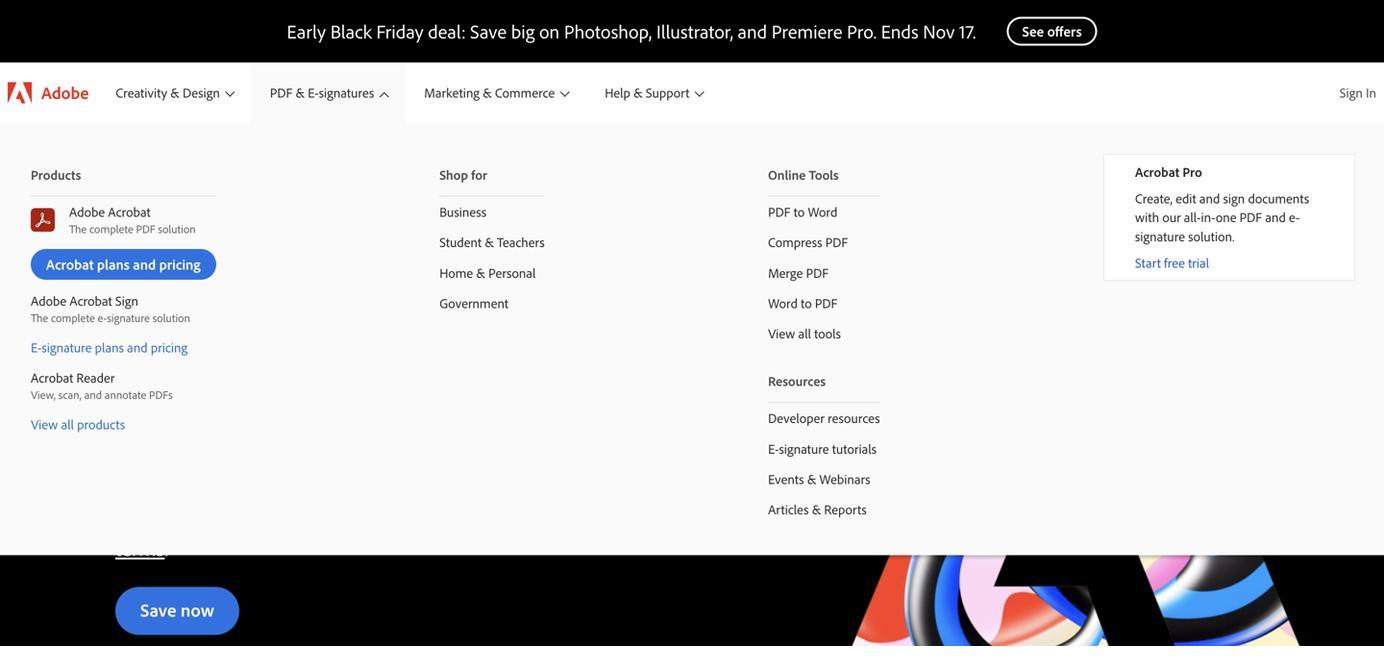 Task type: describe. For each thing, give the bounding box(es) containing it.
reports
[[825, 501, 867, 518]]

for
[[471, 166, 487, 183]]

adobe for adobe acrobat the complete pdf solution
[[69, 203, 105, 220]]

complete inside adobe acrobat the complete pdf solution
[[89, 222, 133, 236]]

.
[[165, 535, 168, 562]]

create, edit and sign documents with our all-in-one pdf and e- signature solution.
[[1136, 190, 1310, 245]]

sign inside adobe acrobat sign the complete e-signature solution
[[115, 292, 138, 309]]

solution inside adobe acrobat the complete pdf solution
[[158, 222, 196, 236]]

see for see terms
[[559, 503, 590, 530]]

view,
[[31, 388, 56, 402]]

1 vertical spatial pricing
[[151, 339, 188, 356]]

e- inside create, edit and sign documents with our all-in-one pdf and e- signature solution.
[[1290, 209, 1300, 226]]

0 vertical spatial save
[[470, 19, 507, 43]]

business
[[440, 203, 487, 220]]

pdf up "tools"
[[815, 295, 838, 311]]

0 vertical spatial pricing
[[159, 255, 201, 274]]

business link
[[409, 197, 576, 227]]

events & webinars link
[[738, 464, 911, 494]]

friday for deal:
[[376, 19, 424, 43]]

shop for
[[440, 166, 487, 183]]

home & personal link
[[409, 258, 576, 288]]

signature inside adobe acrobat sign the complete e-signature solution
[[107, 311, 150, 325]]

premiere
[[772, 19, 843, 43]]

e- inside adobe acrobat sign the complete e-signature solution
[[98, 311, 107, 325]]

events
[[768, 471, 804, 487]]

in
[[1367, 84, 1377, 101]]

products
[[77, 416, 125, 433]]

sign in
[[1340, 84, 1377, 101]]

start free trial link
[[1136, 254, 1210, 271]]

early black friday deal. get 25% off.
[[115, 347, 527, 453]]

all for products
[[61, 416, 74, 433]]

view all tools
[[768, 325, 841, 342]]

big
[[511, 19, 535, 43]]

compress
[[768, 234, 823, 251]]

acrobat inside adobe acrobat the complete pdf solution
[[108, 203, 151, 220]]

developer
[[768, 410, 825, 427]]

start
[[1136, 254, 1161, 271]]

on
[[539, 19, 560, 43]]

developer resources link
[[738, 403, 911, 433]]

free
[[1165, 254, 1186, 271]]

personal
[[489, 264, 536, 281]]

early for early black friday deal. get 25% off.
[[115, 347, 206, 401]]

tools
[[815, 325, 841, 342]]

view all products
[[31, 416, 125, 433]]

25%
[[188, 400, 266, 453]]

deal:
[[428, 19, 466, 43]]

help
[[605, 84, 631, 101]]

& for articles
[[812, 501, 821, 518]]

the inside adobe acrobat sign the complete e-signature solution
[[31, 311, 48, 325]]

edit
[[1176, 190, 1197, 207]]

developer resources
[[768, 410, 880, 427]]

merge pdf link
[[738, 258, 911, 288]]

pdf inside dropdown button
[[270, 84, 293, 101]]

creativity
[[116, 84, 167, 101]]

online
[[768, 166, 806, 183]]

acrobat inside adobe acrobat sign the complete e-signature solution
[[70, 292, 112, 309]]

student & teachers
[[440, 234, 545, 251]]

home
[[440, 264, 473, 281]]

acrobat reader view, scan, and annotate pdfs
[[31, 369, 173, 402]]

annotate
[[105, 388, 146, 402]]

documents
[[1249, 190, 1310, 207]]

1 vertical spatial plans
[[95, 339, 124, 356]]

get
[[115, 400, 178, 453]]

resources heading
[[768, 360, 880, 403]]

trial
[[1189, 254, 1210, 271]]

tutorials
[[833, 440, 877, 457]]

signature inside create, edit and sign documents with our all-in-one pdf and e- signature solution.
[[1136, 228, 1186, 245]]

government link
[[409, 288, 576, 318]]

creativity & design
[[116, 84, 220, 101]]

our
[[1163, 209, 1181, 226]]

articles
[[768, 501, 809, 518]]

e-signature plans and pricing link
[[0, 332, 247, 363]]

e-signature tutorials
[[768, 440, 877, 457]]

e- for e-signature tutorials
[[768, 440, 779, 457]]

adobe for adobe
[[41, 82, 89, 103]]

events & webinars
[[768, 471, 871, 487]]

support
[[646, 84, 690, 101]]

pdf to word
[[768, 203, 838, 220]]

merge pdf
[[768, 264, 829, 281]]

start free trial
[[1136, 254, 1210, 271]]

complete inside adobe acrobat sign the complete e-signature solution
[[51, 311, 95, 325]]

off.
[[276, 400, 331, 453]]

scan,
[[58, 388, 82, 402]]

word to pdf link
[[738, 288, 911, 318]]

tools
[[809, 166, 839, 183]]

see offers
[[1023, 22, 1082, 40]]

photoshop,
[[564, 19, 652, 43]]

help & support button
[[586, 63, 721, 123]]

1 horizontal spatial word
[[808, 203, 838, 220]]

offers
[[1048, 22, 1082, 40]]

acrobat plans and pricing link
[[31, 249, 216, 280]]

pdf inside adobe acrobat the complete pdf solution
[[136, 222, 155, 236]]

early black friday deal. get 25% off. image
[[115, 263, 341, 325]]

view all tools link
[[738, 318, 911, 349]]

pdfs
[[149, 388, 173, 402]]

sign inside button
[[1340, 84, 1364, 101]]

solution.
[[1189, 228, 1235, 245]]

all for tools
[[799, 325, 812, 342]]

student & teachers link
[[409, 227, 576, 258]]

acrobat plans and pricing
[[46, 255, 201, 274]]

signatures
[[319, 84, 374, 101]]

& for home
[[476, 264, 486, 281]]

student
[[440, 234, 482, 251]]

& for marketing
[[483, 84, 492, 101]]



Task type: vqa. For each thing, say whether or not it's contained in the screenshot.
Commerce
yes



Task type: locate. For each thing, give the bounding box(es) containing it.
sign in button
[[1333, 69, 1385, 116]]

& right articles on the right bottom of the page
[[812, 501, 821, 518]]

acrobat inside acrobat reader view, scan, and annotate pdfs
[[31, 369, 73, 386]]

& inside popup button
[[170, 84, 180, 101]]

1 vertical spatial the
[[31, 311, 48, 325]]

1 horizontal spatial e-
[[308, 84, 319, 101]]

0 vertical spatial early
[[287, 19, 326, 43]]

acrobat pro
[[1136, 163, 1203, 180]]

home & personal
[[440, 264, 536, 281]]

1 vertical spatial sign
[[115, 292, 138, 309]]

deal.
[[441, 347, 527, 401]]

the up acrobat plans and pricing
[[69, 222, 87, 236]]

pdf
[[270, 84, 293, 101], [768, 203, 791, 220], [1240, 209, 1263, 226], [136, 222, 155, 236], [826, 234, 848, 251], [806, 264, 829, 281], [815, 295, 838, 311]]

solution up e-signature plans and pricing 'link'
[[153, 311, 190, 325]]

articles & reports
[[768, 501, 867, 518]]

pdf right one
[[1240, 209, 1263, 226]]

&
[[170, 84, 180, 101], [296, 84, 305, 101], [483, 84, 492, 101], [634, 84, 643, 101], [485, 234, 494, 251], [476, 264, 486, 281], [808, 471, 817, 487], [812, 501, 821, 518]]

1 vertical spatial see
[[559, 503, 590, 530]]

solution inside adobe acrobat sign the complete e-signature solution
[[153, 311, 190, 325]]

1 horizontal spatial sign
[[1340, 84, 1364, 101]]

products
[[31, 166, 81, 183]]

acrobat down acrobat plans and pricing
[[70, 292, 112, 309]]

0 vertical spatial to
[[794, 203, 805, 220]]

reader
[[76, 369, 115, 386]]

e-
[[308, 84, 319, 101], [31, 339, 42, 356], [768, 440, 779, 457]]

to
[[794, 203, 805, 220], [801, 295, 812, 311]]

e- for e-signature plans and pricing
[[31, 339, 42, 356]]

e-signature plans and pricing
[[31, 339, 188, 356]]

e- inside 'link'
[[31, 339, 42, 356]]

adobe acrobat sign the complete e-signature solution
[[31, 292, 190, 325]]

sign
[[1224, 190, 1246, 207]]

0 vertical spatial adobe
[[41, 82, 89, 103]]

0 vertical spatial see
[[1023, 22, 1044, 40]]

0 horizontal spatial all
[[61, 416, 74, 433]]

save left big
[[470, 19, 507, 43]]

and inside acrobat reader view, scan, and annotate pdfs
[[84, 388, 102, 402]]

1 vertical spatial all
[[61, 416, 74, 433]]

shop
[[440, 166, 468, 183]]

pricing
[[159, 255, 201, 274], [151, 339, 188, 356]]

signature down the developer
[[779, 440, 829, 457]]

& for student
[[485, 234, 494, 251]]

view
[[768, 325, 796, 342], [31, 416, 58, 433]]

and down documents
[[1266, 209, 1286, 226]]

& for creativity
[[170, 84, 180, 101]]

0 horizontal spatial see
[[559, 503, 590, 530]]

early black friday deal: save big on photoshop, illustrator, and premiere pro. ends nov 17.
[[287, 19, 976, 43]]

signature inside e-signature tutorials link
[[779, 440, 829, 457]]

1 vertical spatial black
[[216, 347, 312, 401]]

acrobat up view,
[[31, 369, 73, 386]]

view for view all tools
[[768, 325, 796, 342]]

and left premiere
[[738, 19, 768, 43]]

black up signatures
[[331, 19, 372, 43]]

pdf down compress pdf link
[[806, 264, 829, 281]]

illustrator,
[[657, 19, 734, 43]]

2 horizontal spatial e-
[[768, 440, 779, 457]]

nov
[[923, 19, 955, 43]]

main element
[[0, 63, 1385, 555]]

17.
[[960, 19, 976, 43]]

& right the events
[[808, 471, 817, 487]]

adobe down products
[[69, 203, 105, 220]]

1 vertical spatial e-
[[98, 311, 107, 325]]

adobe acrobat the complete pdf solution
[[69, 203, 196, 236]]

creativity & design button
[[97, 63, 251, 123]]

terms
[[115, 535, 165, 562]]

see inside see terms
[[559, 503, 590, 530]]

create,
[[1136, 190, 1173, 207]]

2 vertical spatial adobe
[[31, 292, 67, 309]]

0 vertical spatial friday
[[376, 19, 424, 43]]

& inside popup button
[[483, 84, 492, 101]]

word down merge
[[768, 295, 798, 311]]

pricing down adobe acrobat the complete pdf solution
[[159, 255, 201, 274]]

commerce
[[495, 84, 555, 101]]

1 horizontal spatial view
[[768, 325, 796, 342]]

signature up reader
[[42, 339, 92, 356]]

pdf down pdf to word link
[[826, 234, 848, 251]]

plans
[[97, 255, 130, 274], [95, 339, 124, 356]]

and up in- at right top
[[1200, 190, 1221, 207]]

1 horizontal spatial save
[[470, 19, 507, 43]]

1 horizontal spatial e-
[[1290, 209, 1300, 226]]

1 horizontal spatial the
[[69, 222, 87, 236]]

to up view all tools at the right bottom of the page
[[801, 295, 812, 311]]

0 horizontal spatial e-
[[31, 339, 42, 356]]

0 horizontal spatial black
[[216, 347, 312, 401]]

all down scan,
[[61, 416, 74, 433]]

all inside view all products link
[[61, 416, 74, 433]]

pdf left signatures
[[270, 84, 293, 101]]

& right the 'marketing'
[[483, 84, 492, 101]]

complete
[[89, 222, 133, 236], [51, 311, 95, 325]]

signature down our
[[1136, 228, 1186, 245]]

0 horizontal spatial save
[[140, 599, 176, 622]]

black
[[331, 19, 372, 43], [216, 347, 312, 401]]

view for view all products
[[31, 416, 58, 433]]

products heading
[[31, 154, 216, 197]]

adobe inside adobe link
[[41, 82, 89, 103]]

pdf inside create, edit and sign documents with our all-in-one pdf and e- signature solution.
[[1240, 209, 1263, 226]]

2 vertical spatial e-
[[768, 440, 779, 457]]

online tools
[[768, 166, 839, 183]]

pdf & e-signatures button
[[251, 63, 405, 123]]

the inside adobe acrobat the complete pdf solution
[[69, 222, 87, 236]]

1 vertical spatial friday
[[322, 347, 431, 401]]

adobe, inc. image
[[8, 82, 32, 103]]

0 vertical spatial all
[[799, 325, 812, 342]]

and
[[738, 19, 768, 43], [1200, 190, 1221, 207], [1266, 209, 1286, 226], [133, 255, 156, 274], [127, 339, 148, 356], [84, 388, 102, 402]]

solution
[[158, 222, 196, 236], [153, 311, 190, 325]]

pro
[[1183, 163, 1203, 180]]

0 horizontal spatial sign
[[115, 292, 138, 309]]

1 horizontal spatial see
[[1023, 22, 1044, 40]]

1 vertical spatial complete
[[51, 311, 95, 325]]

1 vertical spatial adobe
[[69, 203, 105, 220]]

now
[[181, 599, 214, 622]]

adobe inside adobe acrobat sign the complete e-signature solution
[[31, 292, 67, 309]]

sign left 'in'
[[1340, 84, 1364, 101]]

plans up adobe acrobat sign the complete e-signature solution
[[97, 255, 130, 274]]

articles & reports link
[[738, 494, 911, 525]]

e-signature tutorials link
[[738, 433, 911, 464]]

1 vertical spatial e-
[[31, 339, 42, 356]]

shop for heading
[[440, 154, 545, 197]]

the up e-signature plans and pricing
[[31, 311, 48, 325]]

e- down documents
[[1290, 209, 1300, 226]]

0 vertical spatial sign
[[1340, 84, 1364, 101]]

to for word
[[801, 295, 812, 311]]

acrobat for plans
[[46, 255, 94, 274]]

0 vertical spatial e-
[[1290, 209, 1300, 226]]

sign down acrobat plans and pricing
[[115, 292, 138, 309]]

acrobat down products heading
[[108, 203, 151, 220]]

complete up acrobat plans and pricing
[[89, 222, 133, 236]]

all-
[[1185, 209, 1202, 226]]

help & support
[[605, 84, 690, 101]]

compress pdf
[[768, 234, 848, 251]]

word to pdf
[[768, 295, 838, 311]]

0 horizontal spatial e-
[[98, 311, 107, 325]]

1 horizontal spatial black
[[331, 19, 372, 43]]

adobe inside adobe acrobat the complete pdf solution
[[69, 203, 105, 220]]

& right 'student'
[[485, 234, 494, 251]]

save now
[[140, 599, 214, 622]]

adobe up e-signature plans and pricing
[[31, 292, 67, 309]]

black inside early black friday deal. get 25% off.
[[216, 347, 312, 401]]

to up compress
[[794, 203, 805, 220]]

& right help
[[634, 84, 643, 101]]

save left now
[[140, 599, 176, 622]]

see terms link
[[115, 503, 590, 562]]

see offers link
[[1007, 17, 1098, 46]]

and down reader
[[84, 388, 102, 402]]

acrobat for pro
[[1136, 163, 1180, 180]]

and down adobe acrobat the complete pdf solution
[[133, 255, 156, 274]]

0 vertical spatial complete
[[89, 222, 133, 236]]

& inside "dropdown button"
[[634, 84, 643, 101]]

to for pdf
[[794, 203, 805, 220]]

acrobat up create,
[[1136, 163, 1180, 180]]

all left "tools"
[[799, 325, 812, 342]]

signature
[[1136, 228, 1186, 245], [107, 311, 150, 325], [42, 339, 92, 356], [779, 440, 829, 457]]

adobe for adobe acrobat sign the complete e-signature solution
[[31, 292, 67, 309]]

& right the home
[[476, 264, 486, 281]]

marketing & commerce button
[[405, 63, 586, 123]]

acrobat
[[1136, 163, 1180, 180], [108, 203, 151, 220], [46, 255, 94, 274], [70, 292, 112, 309], [31, 369, 73, 386]]

& left "design"
[[170, 84, 180, 101]]

in-
[[1202, 209, 1216, 226]]

& for help
[[634, 84, 643, 101]]

1 vertical spatial solution
[[153, 311, 190, 325]]

e- up e-signature plans and pricing
[[98, 311, 107, 325]]

& for pdf
[[296, 84, 305, 101]]

e- inside dropdown button
[[308, 84, 319, 101]]

acrobat up adobe acrobat sign the complete e-signature solution
[[46, 255, 94, 274]]

complete up e-signature plans and pricing
[[51, 311, 95, 325]]

1 horizontal spatial all
[[799, 325, 812, 342]]

black for save
[[331, 19, 372, 43]]

marketing & commerce
[[424, 84, 555, 101]]

word up compress pdf link
[[808, 203, 838, 220]]

view down word to pdf
[[768, 325, 796, 342]]

signature up e-signature plans and pricing 'link'
[[107, 311, 150, 325]]

plans up reader
[[95, 339, 124, 356]]

adobe right adobe, inc. icon
[[41, 82, 89, 103]]

1 vertical spatial to
[[801, 295, 812, 311]]

0 horizontal spatial view
[[31, 416, 58, 433]]

0 horizontal spatial the
[[31, 311, 48, 325]]

0 vertical spatial view
[[768, 325, 796, 342]]

1 vertical spatial save
[[140, 599, 176, 622]]

0 horizontal spatial early
[[115, 347, 206, 401]]

see for see offers
[[1023, 22, 1044, 40]]

& inside dropdown button
[[296, 84, 305, 101]]

0 vertical spatial solution
[[158, 222, 196, 236]]

and down adobe acrobat sign the complete e-signature solution
[[127, 339, 148, 356]]

black down early black friday deal. get 25% off. image
[[216, 347, 312, 401]]

view all products link
[[0, 409, 247, 439]]

& left signatures
[[296, 84, 305, 101]]

friday for deal.
[[322, 347, 431, 401]]

online tools heading
[[768, 154, 880, 197]]

pdf up acrobat plans and pricing
[[136, 222, 155, 236]]

resources
[[768, 373, 826, 390]]

resources
[[828, 410, 880, 427]]

0 vertical spatial e-
[[308, 84, 319, 101]]

the
[[69, 222, 87, 236], [31, 311, 48, 325]]

early
[[287, 19, 326, 43], [115, 347, 206, 401]]

all inside view all tools link
[[799, 325, 812, 342]]

early for early black friday deal: save big on photoshop, illustrator, and premiere pro. ends nov 17.
[[287, 19, 326, 43]]

pdf & e-signatures
[[270, 84, 374, 101]]

friday inside early black friday deal. get 25% off.
[[322, 347, 431, 401]]

acrobat inside 'link'
[[46, 255, 94, 274]]

friday
[[376, 19, 424, 43], [322, 347, 431, 401]]

pdf to word link
[[738, 197, 911, 227]]

signature inside e-signature plans and pricing 'link'
[[42, 339, 92, 356]]

0 vertical spatial plans
[[97, 255, 130, 274]]

0 horizontal spatial word
[[768, 295, 798, 311]]

with
[[1136, 209, 1160, 226]]

view down view,
[[31, 416, 58, 433]]

sign
[[1340, 84, 1364, 101], [115, 292, 138, 309]]

acrobat for reader
[[31, 369, 73, 386]]

0 vertical spatial the
[[69, 222, 87, 236]]

1 vertical spatial view
[[31, 416, 58, 433]]

black for get
[[216, 347, 312, 401]]

compress pdf link
[[738, 227, 911, 258]]

pricing up 'pdfs'
[[151, 339, 188, 356]]

1 vertical spatial early
[[115, 347, 206, 401]]

1 horizontal spatial early
[[287, 19, 326, 43]]

0 vertical spatial word
[[808, 203, 838, 220]]

design
[[183, 84, 220, 101]]

adobe link
[[0, 63, 97, 123]]

save
[[470, 19, 507, 43], [140, 599, 176, 622]]

early inside early black friday deal. get 25% off.
[[115, 347, 206, 401]]

e-
[[1290, 209, 1300, 226], [98, 311, 107, 325]]

solution up the acrobat plans and pricing 'link'
[[158, 222, 196, 236]]

pdf up compress
[[768, 203, 791, 220]]

0 vertical spatial black
[[331, 19, 372, 43]]

1 vertical spatial word
[[768, 295, 798, 311]]

& for events
[[808, 471, 817, 487]]

pro.
[[847, 19, 877, 43]]



